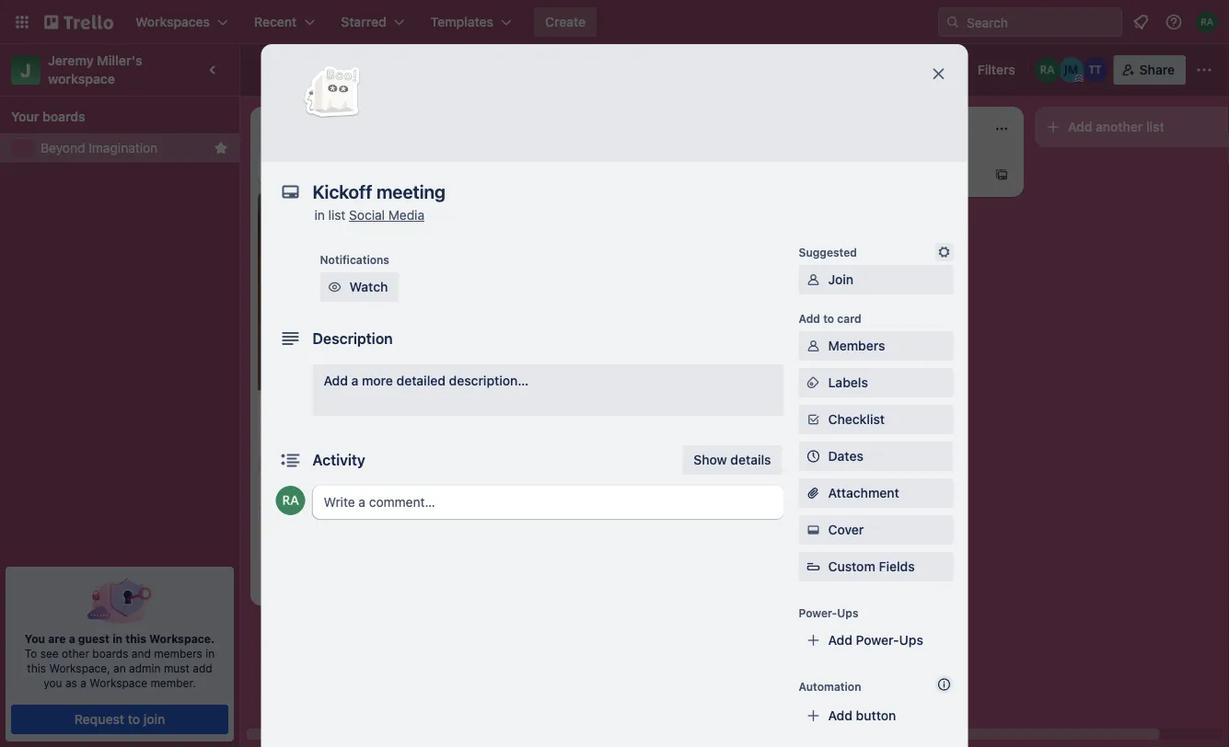 Task type: vqa. For each thing, say whether or not it's contained in the screenshot.
Copy related to Copy
no



Task type: locate. For each thing, give the bounding box(es) containing it.
sm image left checklist
[[804, 411, 823, 429]]

a right as
[[80, 677, 86, 690]]

attachment button
[[799, 479, 953, 508]]

create for create instagram
[[269, 411, 308, 426]]

create instagram
[[269, 411, 371, 426]]

custom
[[828, 559, 875, 575]]

1 horizontal spatial a
[[80, 677, 86, 690]]

sm image inside labels link
[[804, 374, 823, 392]]

ruby anderson (rubyanderson7) image right open information menu icon
[[1196, 11, 1218, 33]]

ruby anderson (rubyanderson7) image up create from template… image
[[726, 387, 748, 409]]

your
[[11, 109, 39, 124]]

1 horizontal spatial in
[[206, 647, 215, 660]]

ups down fields
[[899, 633, 923, 648]]

0 vertical spatial beyond imagination
[[263, 60, 420, 80]]

sm image left labels
[[804, 374, 823, 392]]

create for create
[[545, 14, 586, 29]]

sm image inside checklist link
[[804, 411, 823, 429]]

ups
[[837, 607, 859, 620], [899, 633, 923, 648]]

as
[[65, 677, 77, 690]]

1 horizontal spatial beyond
[[263, 60, 323, 80]]

create instagram link
[[269, 409, 482, 428]]

workspace
[[48, 71, 115, 87]]

1 horizontal spatial power-
[[856, 633, 899, 648]]

this down to
[[27, 662, 46, 675]]

0 vertical spatial a
[[351, 373, 359, 389]]

in
[[314, 208, 325, 223], [112, 633, 123, 645], [206, 647, 215, 660]]

attachment
[[828, 486, 899, 501]]

a right are
[[69, 633, 75, 645]]

instagram
[[312, 411, 371, 426]]

search image
[[946, 15, 960, 29]]

add for add a more detailed description…
[[324, 373, 348, 389]]

create inside button
[[545, 14, 586, 29]]

beyond
[[263, 60, 323, 80], [41, 140, 85, 156]]

detailed
[[396, 373, 446, 389]]

to
[[25, 647, 37, 660]]

to inside button
[[128, 712, 140, 727]]

primary element
[[0, 0, 1229, 44]]

1 vertical spatial beyond imagination
[[41, 140, 158, 156]]

imagination
[[327, 60, 420, 80], [89, 140, 158, 156]]

0 vertical spatial this
[[125, 633, 146, 645]]

terry turtle (terryturtle) image down description…
[[464, 431, 486, 453]]

sm image down add to card
[[804, 337, 823, 355]]

create
[[545, 14, 586, 29], [269, 160, 308, 175], [269, 411, 308, 426]]

1 horizontal spatial this
[[125, 633, 146, 645]]

1 vertical spatial jeremy miller (jeremymiller198) image
[[700, 387, 722, 409]]

linkedin
[[312, 160, 362, 175]]

0 horizontal spatial ruby anderson (rubyanderson7) image
[[276, 486, 305, 516]]

list right "another"
[[1146, 119, 1164, 134]]

and
[[132, 647, 151, 660]]

request to join button
[[11, 705, 228, 735]]

1 horizontal spatial ups
[[899, 633, 923, 648]]

to left 'card'
[[823, 312, 834, 325]]

0 horizontal spatial in
[[112, 633, 123, 645]]

admin
[[129, 662, 161, 675]]

1 vertical spatial boards
[[92, 647, 128, 660]]

None text field
[[303, 175, 911, 208]]

1 vertical spatial terry turtle (terryturtle) image
[[464, 431, 486, 453]]

ups up add power-ups
[[837, 607, 859, 620]]

ruby anderson (rubyanderson7) image
[[1035, 57, 1060, 83], [726, 387, 748, 409]]

beyond inside text box
[[263, 60, 323, 80]]

watch
[[349, 279, 388, 295]]

0 vertical spatial to
[[823, 312, 834, 325]]

to for join
[[128, 712, 140, 727]]

0 horizontal spatial beyond
[[41, 140, 85, 156]]

in up add
[[206, 647, 215, 660]]

1 vertical spatial a
[[69, 633, 75, 645]]

jeremy miller (jeremymiller198) image up show
[[700, 387, 722, 409]]

join
[[143, 712, 165, 727]]

add for add power-ups
[[828, 633, 853, 648]]

jeremy miller (jeremymiller198) image down 'search' field
[[1059, 57, 1084, 83]]

0 vertical spatial list
[[1146, 119, 1164, 134]]

1 vertical spatial ruby anderson (rubyanderson7) image
[[726, 387, 748, 409]]

1 horizontal spatial list
[[1146, 119, 1164, 134]]

sm image for watch
[[325, 278, 344, 296]]

labels link
[[799, 368, 953, 398]]

Write a comment text field
[[313, 486, 784, 519]]

add
[[1068, 119, 1092, 134], [799, 312, 820, 325], [324, 373, 348, 389], [828, 633, 853, 648], [828, 708, 853, 724]]

sm image
[[804, 521, 823, 540]]

power- down power-ups
[[856, 633, 899, 648]]

terry turtle (terryturtle) image down compliment the chef link
[[674, 387, 696, 409]]

terry turtle (terryturtle) image
[[674, 387, 696, 409], [464, 431, 486, 453]]

boards up 'an' at the bottom
[[92, 647, 128, 660]]

add down power-ups
[[828, 633, 853, 648]]

create linkedin
[[269, 160, 362, 175]]

add to card
[[799, 312, 861, 325]]

sm image inside 'watch' button
[[325, 278, 344, 296]]

1 vertical spatial ups
[[899, 633, 923, 648]]

None checkbox
[[530, 387, 594, 409]]

boards inside you are a guest in this workspace. to see other boards and members in this workspace, an admin must add you as a workspace member.
[[92, 647, 128, 660]]

0 horizontal spatial beyond imagination
[[41, 140, 158, 156]]

checklist link
[[799, 405, 953, 435]]

0 horizontal spatial ups
[[837, 607, 859, 620]]

sm image up join link
[[935, 243, 953, 261]]

to left join
[[128, 712, 140, 727]]

boards right your on the top left
[[42, 109, 85, 124]]

cover
[[828, 523, 864, 538]]

0 horizontal spatial to
[[128, 712, 140, 727]]

open information menu image
[[1165, 13, 1183, 31]]

in right 'guest' on the left of the page
[[112, 633, 123, 645]]

list
[[1146, 119, 1164, 134], [328, 208, 346, 223]]

0 vertical spatial jeremy miller (jeremymiller198) image
[[1059, 57, 1084, 83]]

0 horizontal spatial a
[[69, 633, 75, 645]]

sm image left join
[[804, 271, 823, 289]]

power-
[[799, 607, 837, 620], [856, 633, 899, 648]]

you
[[44, 677, 62, 690]]

0 horizontal spatial this
[[27, 662, 46, 675]]

terry turtle (terryturtle) image
[[1082, 57, 1108, 83]]

ruby anderson (rubyanderson7) image left terry turtle (terryturtle) image
[[1035, 57, 1060, 83]]

list left the social at top
[[328, 208, 346, 223]]

activity
[[313, 452, 365, 469]]

chef
[[628, 367, 657, 382]]

create linkedin link
[[269, 158, 482, 177]]

your boards with 1 items element
[[11, 106, 219, 128]]

1 horizontal spatial to
[[823, 312, 834, 325]]

1 horizontal spatial terry turtle (terryturtle) image
[[674, 387, 696, 409]]

0 horizontal spatial ruby anderson (rubyanderson7) image
[[726, 387, 748, 409]]

social
[[349, 208, 385, 223]]

ruby anderson (rubyanderson7) image
[[1196, 11, 1218, 33], [276, 486, 305, 516]]

an
[[113, 662, 126, 675]]

1 horizontal spatial jeremy miller (jeremymiller198) image
[[1059, 57, 1084, 83]]

sm image for checklist
[[804, 411, 823, 429]]

pete ghost image
[[303, 63, 362, 122]]

0 vertical spatial power-
[[799, 607, 837, 620]]

suggested
[[799, 246, 857, 259]]

sm image inside members link
[[804, 337, 823, 355]]

add a more detailed description…
[[324, 373, 529, 389]]

member.
[[150, 677, 196, 690]]

1 horizontal spatial beyond imagination
[[263, 60, 420, 80]]

add left 'card'
[[799, 312, 820, 325]]

details
[[730, 453, 771, 468]]

0 horizontal spatial jeremy miller (jeremymiller198) image
[[700, 387, 722, 409]]

jeremy miller (jeremymiller198) image
[[1059, 57, 1084, 83], [700, 387, 722, 409]]

in left the social at top
[[314, 208, 325, 223]]

add power-ups link
[[799, 626, 953, 656]]

add for add button
[[828, 708, 853, 724]]

compliment the chef
[[530, 367, 657, 382]]

sm image
[[935, 243, 953, 261], [804, 271, 823, 289], [325, 278, 344, 296], [804, 337, 823, 355], [804, 374, 823, 392], [804, 411, 823, 429]]

1 vertical spatial ruby anderson (rubyanderson7) image
[[276, 486, 305, 516]]

beyond imagination
[[263, 60, 420, 80], [41, 140, 158, 156]]

list inside button
[[1146, 119, 1164, 134]]

workspace.
[[149, 633, 215, 645]]

add down automation
[[828, 708, 853, 724]]

0 vertical spatial create
[[545, 14, 586, 29]]

0 vertical spatial beyond
[[263, 60, 323, 80]]

sm image left watch
[[325, 278, 344, 296]]

create from template… image
[[733, 433, 748, 448]]

0 vertical spatial imagination
[[327, 60, 420, 80]]

in list social media
[[314, 208, 425, 223]]

members link
[[799, 331, 953, 361]]

Search field
[[960, 8, 1121, 36]]

2 horizontal spatial in
[[314, 208, 325, 223]]

add for add to card
[[799, 312, 820, 325]]

0 vertical spatial boards
[[42, 109, 85, 124]]

create button
[[534, 7, 597, 37]]

the
[[606, 367, 625, 382]]

1 vertical spatial create
[[269, 160, 308, 175]]

1 horizontal spatial imagination
[[327, 60, 420, 80]]

sm image for labels
[[804, 374, 823, 392]]

sm image inside join link
[[804, 271, 823, 289]]

power- down custom
[[799, 607, 837, 620]]

1 vertical spatial list
[[328, 208, 346, 223]]

boards
[[42, 109, 85, 124], [92, 647, 128, 660]]

1 vertical spatial to
[[128, 712, 140, 727]]

1 horizontal spatial ruby anderson (rubyanderson7) image
[[1035, 57, 1060, 83]]

this up and
[[125, 633, 146, 645]]

you
[[25, 633, 45, 645]]

more
[[362, 373, 393, 389]]

a left more
[[351, 373, 359, 389]]

1 horizontal spatial boards
[[92, 647, 128, 660]]

are
[[48, 633, 66, 645]]

2 vertical spatial a
[[80, 677, 86, 690]]

2 vertical spatial create
[[269, 411, 308, 426]]

ruby anderson (rubyanderson7) image down the create instagram
[[276, 486, 305, 516]]

1 vertical spatial imagination
[[89, 140, 158, 156]]

add left "another"
[[1068, 119, 1092, 134]]

0 vertical spatial ruby anderson (rubyanderson7) image
[[1196, 11, 1218, 33]]

to
[[823, 312, 834, 325], [128, 712, 140, 727]]

0 horizontal spatial imagination
[[89, 140, 158, 156]]

1 vertical spatial this
[[27, 662, 46, 675]]

add up instagram
[[324, 373, 348, 389]]



Task type: describe. For each thing, give the bounding box(es) containing it.
automation
[[799, 680, 861, 693]]

dates button
[[799, 442, 953, 471]]

0 horizontal spatial power-
[[799, 607, 837, 620]]

add for add another list
[[1068, 119, 1092, 134]]

sm image for join
[[804, 271, 823, 289]]

card
[[837, 312, 861, 325]]

add another list
[[1068, 119, 1164, 134]]

power-ups
[[799, 607, 859, 620]]

0 vertical spatial in
[[314, 208, 325, 223]]

show details
[[694, 453, 771, 468]]

create from template… image
[[994, 168, 1009, 182]]

1 vertical spatial in
[[112, 633, 123, 645]]

request to join
[[74, 712, 165, 727]]

0 notifications image
[[1130, 11, 1152, 33]]

description…
[[449, 373, 529, 389]]

imagination inside text box
[[327, 60, 420, 80]]

beyond imagination inside text box
[[263, 60, 420, 80]]

share button
[[1114, 55, 1186, 85]]

share
[[1140, 62, 1175, 77]]

description
[[313, 330, 393, 348]]

back to home image
[[44, 7, 113, 37]]

another
[[1096, 119, 1143, 134]]

request
[[74, 712, 124, 727]]

notifications
[[320, 253, 389, 266]]

filters
[[978, 62, 1015, 77]]

Board name text field
[[254, 55, 429, 85]]

add button
[[828, 708, 896, 724]]

must
[[164, 662, 190, 675]]

0 vertical spatial ups
[[837, 607, 859, 620]]

miller's
[[97, 53, 142, 68]]

media
[[388, 208, 425, 223]]

0 horizontal spatial boards
[[42, 109, 85, 124]]

add power-ups
[[828, 633, 923, 648]]

join
[[828, 272, 854, 287]]

show
[[694, 453, 727, 468]]

workspace,
[[49, 662, 110, 675]]

your boards
[[11, 109, 85, 124]]

show menu image
[[1195, 61, 1214, 79]]

add button button
[[799, 702, 953, 731]]

custom fields
[[828, 559, 915, 575]]

automation image
[[917, 55, 943, 81]]

1 vertical spatial power-
[[856, 633, 899, 648]]

other
[[62, 647, 89, 660]]

beyond imagination link
[[41, 139, 206, 157]]

checklist
[[828, 412, 885, 427]]

show details link
[[683, 446, 782, 475]]

workspace
[[90, 677, 147, 690]]

watch button
[[320, 273, 399, 302]]

sm image for suggested
[[935, 243, 953, 261]]

button
[[856, 708, 896, 724]]

cover link
[[799, 516, 953, 545]]

labels
[[828, 375, 868, 390]]

members
[[154, 647, 202, 660]]

0 horizontal spatial list
[[328, 208, 346, 223]]

add another list button
[[1035, 107, 1229, 147]]

social media link
[[349, 208, 425, 223]]

you are a guest in this workspace. to see other boards and members in this workspace, an admin must add you as a workspace member.
[[25, 633, 215, 690]]

see
[[40, 647, 59, 660]]

members
[[828, 338, 885, 354]]

add
[[193, 662, 212, 675]]

jeremy
[[48, 53, 94, 68]]

jeremy miller's workspace
[[48, 53, 146, 87]]

sm image for members
[[804, 337, 823, 355]]

join link
[[799, 265, 953, 295]]

create for create linkedin
[[269, 160, 308, 175]]

starred icon image
[[214, 141, 228, 156]]

0 vertical spatial terry turtle (terryturtle) image
[[674, 387, 696, 409]]

2 vertical spatial in
[[206, 647, 215, 660]]

to for card
[[823, 312, 834, 325]]

compliment the chef link
[[530, 365, 744, 384]]

fields
[[879, 559, 915, 575]]

compliment
[[530, 367, 602, 382]]

thoughts
[[530, 159, 581, 172]]

filters button
[[950, 55, 1021, 85]]

guest
[[78, 633, 110, 645]]

color: bold red, title: "thoughts" element
[[530, 158, 581, 172]]

j
[[21, 59, 31, 81]]

add a more detailed description… link
[[313, 365, 784, 416]]

dates
[[828, 449, 864, 464]]

1 vertical spatial beyond
[[41, 140, 85, 156]]

2 horizontal spatial a
[[351, 373, 359, 389]]

1 horizontal spatial ruby anderson (rubyanderson7) image
[[1196, 11, 1218, 33]]

0 vertical spatial ruby anderson (rubyanderson7) image
[[1035, 57, 1060, 83]]

custom fields button
[[799, 558, 953, 576]]

0 horizontal spatial terry turtle (terryturtle) image
[[464, 431, 486, 453]]

1
[[317, 436, 322, 449]]



